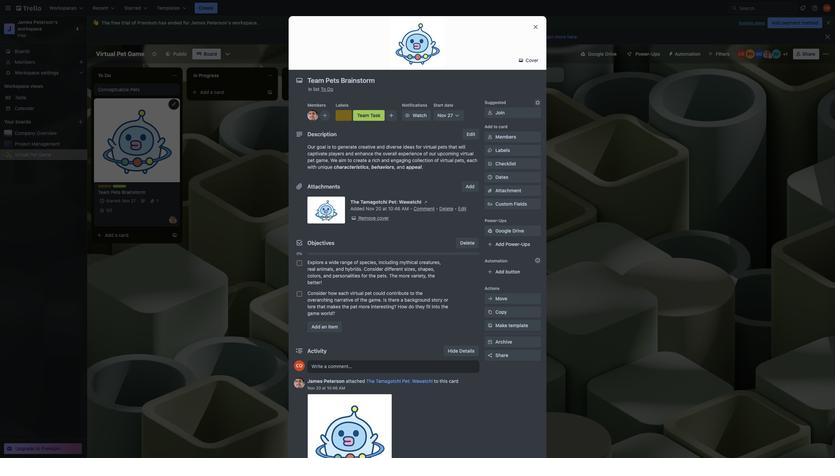 Task type: describe. For each thing, give the bounding box(es) containing it.
1 vertical spatial power-ups
[[485, 218, 507, 223]]

for inside banner
[[183, 20, 190, 26]]

a inside explore a wide range of species, including mythical creatures, real animals, and hybrids. consider different sizes, shapes, colors, and personalities for the pets. the more variety, the better!
[[325, 260, 328, 265]]

2 , from the left
[[394, 164, 396, 170]]

create
[[199, 5, 214, 11]]

to right upgrade
[[36, 446, 40, 452]]

0 vertical spatial james peterson (jamespeterson93) image
[[763, 49, 773, 59]]

0
[[106, 208, 109, 213]]

and down 'animals,'
[[323, 273, 332, 279]]

color: yellow, title: none image
[[98, 185, 111, 188]]

payment
[[782, 20, 801, 26]]

checklist link
[[485, 158, 541, 169]]

2 vertical spatial pet
[[30, 152, 37, 157]]

0 vertical spatial wawatchi
[[399, 199, 422, 205]]

in
[[308, 86, 312, 92]]

power- inside button
[[636, 51, 652, 57]]

0 horizontal spatial automation
[[485, 259, 508, 264]]

the inside banner
[[101, 20, 110, 26]]

0 vertical spatial labels
[[336, 103, 349, 108]]

the down narrative
[[342, 304, 349, 310]]

create
[[353, 157, 367, 163]]

automation inside button
[[675, 51, 701, 57]]

the up the added
[[351, 199, 359, 205]]

2 vertical spatial game
[[39, 152, 51, 157]]

1 horizontal spatial labels
[[496, 147, 510, 153]]

power-ups button
[[622, 49, 664, 59]]

boards link
[[0, 46, 87, 57]]

virtual inside consider how each virtual pet could contribute to the overarching narrative of the game. is there a background story or lore that makes the pet more interesting? how do they fit into the game world?
[[350, 290, 364, 296]]

1 horizontal spatial james
[[191, 20, 206, 26]]

including
[[379, 260, 399, 265]]

0 vertical spatial 20
[[376, 206, 382, 212]]

comment link
[[414, 206, 435, 212]]

add button
[[496, 269, 520, 275]]

Board name text field
[[93, 49, 148, 59]]

peterson's inside james peterson's workspace free
[[33, 19, 58, 25]]

notifications
[[402, 103, 428, 108]]

management
[[31, 141, 60, 147]]

any
[[518, 34, 526, 40]]

open information menu image
[[812, 5, 819, 11]]

a inside our goal is to generate creative and diverse ideas for virtual pets that will captivate players and enhance the overall experience of our upcoming virtual pet game. we aim to create a rich and engaging collection of virtual pets, each with unique
[[368, 157, 371, 163]]

0 horizontal spatial edit
[[458, 206, 467, 212]]

filters
[[716, 51, 730, 57]]

share for leftmost share button
[[496, 353, 509, 358]]

world?
[[321, 311, 335, 316]]

of down 'our'
[[435, 157, 439, 163]]

0 horizontal spatial share button
[[485, 350, 541, 361]]

add members to card image
[[322, 112, 328, 119]]

1 down team pets brainstorm link
[[157, 198, 159, 203]]

to up characteristics
[[348, 157, 352, 163]]

google inside button
[[588, 51, 604, 57]]

add inside add power-ups 'link'
[[496, 241, 505, 247]]

free
[[111, 20, 120, 26]]

at inside james peterson attached the tamagotchi pet: wawatchi to this card nov 20 at 10:46 am
[[322, 386, 326, 391]]

0 vertical spatial pet:
[[389, 199, 398, 205]]

team pets brainstorm link
[[98, 189, 176, 196]]

overview
[[37, 130, 57, 136]]

comment
[[414, 206, 435, 212]]

diverse
[[386, 144, 402, 150]]

0 vertical spatial members link
[[0, 57, 87, 67]]

public button
[[161, 49, 191, 59]]

0 vertical spatial christina overa (christinaovera) image
[[823, 4, 831, 12]]

start date
[[434, 103, 454, 108]]

to down join
[[494, 124, 498, 129]]

edit button
[[463, 129, 480, 140]]

to do link
[[321, 86, 333, 92]]

attachments
[[308, 184, 340, 190]]

of left 'our'
[[424, 151, 428, 156]]

0 horizontal spatial delete link
[[440, 206, 454, 212]]

search image
[[732, 5, 737, 11]]

can
[[439, 34, 448, 40]]

here
[[568, 34, 577, 40]]

1 horizontal spatial task
[[370, 112, 381, 118]]

how
[[328, 290, 337, 296]]

contribute
[[387, 290, 409, 296]]

explore a wide range of species, including mythical creatures, real animals, and hybrids. consider different sizes, shapes, colors, and personalities for the pets. the more variety, the better!
[[308, 260, 441, 285]]

the left pets.
[[369, 273, 376, 279]]

0 vertical spatial delete
[[440, 206, 454, 212]]

1 horizontal spatial premium
[[137, 20, 157, 26]]

explore for explore a wide range of species, including mythical creatures, real animals, and hybrids. consider different sizes, shapes, colors, and personalities for the pets. the more variety, the better!
[[308, 260, 324, 265]]

is
[[383, 297, 387, 303]]

table link
[[15, 94, 83, 101]]

personalities
[[333, 273, 360, 279]]

google drive inside button
[[588, 51, 617, 57]]

goal
[[317, 144, 326, 150]]

virtual inside text box
[[96, 50, 115, 57]]

table
[[15, 95, 26, 100]]

sm image for archive
[[487, 339, 494, 346]]

sm image for suggested
[[535, 99, 541, 106]]

overall
[[383, 151, 397, 156]]

drive inside button
[[605, 51, 617, 57]]

power- inside 'link'
[[506, 241, 522, 247]]

pets for team
[[111, 189, 121, 195]]

1 vertical spatial google drive
[[496, 228, 524, 234]]

and up behaviors
[[382, 157, 390, 163]]

method
[[802, 20, 819, 26]]

1 horizontal spatial team
[[113, 185, 123, 190]]

2
[[110, 208, 112, 213]]

1 horizontal spatial pet
[[350, 304, 358, 310]]

2 horizontal spatial pet
[[365, 290, 372, 296]]

1 horizontal spatial share button
[[793, 49, 820, 59]]

0 horizontal spatial james peterson (jamespeterson93) image
[[294, 378, 305, 389]]

1 vertical spatial james peterson (jamespeterson93) image
[[169, 216, 177, 224]]

sm image up comment link
[[423, 199, 429, 206]]

boards
[[15, 119, 31, 125]]

0 horizontal spatial premium
[[41, 446, 60, 452]]

virtual pet game inside text box
[[96, 50, 145, 57]]

pets for conceptualize
[[130, 87, 140, 92]]

sm image for make template
[[487, 322, 494, 329]]

pets.
[[377, 273, 388, 279]]

attachment button
[[485, 185, 541, 196]]

virtual up 'our'
[[423, 144, 437, 150]]

securing
[[384, 138, 403, 144]]

will
[[459, 144, 466, 150]]

edit card image
[[171, 101, 177, 107]]

there
[[388, 297, 400, 303]]

set
[[375, 34, 382, 40]]

the down or
[[441, 304, 448, 310]]

template
[[509, 323, 528, 328]]

company overview
[[15, 130, 57, 136]]

0 vertical spatial at
[[512, 34, 517, 40]]

add board image
[[78, 119, 83, 125]]

each inside consider how each virtual pet could contribute to the overarching narrative of the game. is there a background story or lore that makes the pet more interesting? how do they fit into the game world?
[[339, 290, 349, 296]]

nov inside button
[[438, 112, 446, 118]]

1 vertical spatial power-
[[485, 218, 499, 223]]

sm image for labels
[[487, 147, 494, 154]]

setting
[[495, 34, 511, 40]]

1 horizontal spatial members
[[308, 103, 326, 108]]

add an item
[[312, 324, 338, 330]]

admins
[[421, 34, 438, 40]]

0 horizontal spatial virtual pet game
[[15, 152, 51, 157]]

0 horizontal spatial christina overa (christinaovera) image
[[737, 49, 746, 59]]

1 horizontal spatial peterson's
[[207, 20, 231, 26]]

1 vertical spatial board
[[204, 51, 217, 57]]

2 horizontal spatial team
[[357, 112, 369, 118]]

👋
[[93, 20, 99, 26]]

this
[[440, 378, 448, 384]]

christina overa (christinaovera) image
[[294, 361, 305, 371]]

details
[[460, 348, 475, 354]]

1 horizontal spatial .
[[422, 164, 423, 170]]

to up players
[[332, 144, 337, 150]]

1 vertical spatial delete
[[460, 240, 475, 246]]

edit inside edit button
[[467, 131, 475, 137]]

0 horizontal spatial 27
[[131, 198, 136, 203]]

1 down website
[[402, 154, 403, 159]]

0 horizontal spatial task
[[124, 185, 133, 190]]

wawatchi inside james peterson attached the tamagotchi pet: wawatchi to this card nov 20 at 10:46 am
[[412, 378, 433, 384]]

nov inside option
[[392, 102, 400, 107]]

and down wide
[[336, 266, 344, 272]]

virtual down will
[[460, 151, 474, 156]]

1 horizontal spatial am
[[402, 206, 409, 212]]

different
[[385, 266, 403, 272]]

virtual down upcoming
[[440, 157, 454, 163]]

1 horizontal spatial board
[[406, 34, 420, 40]]

join
[[496, 110, 505, 116]]

public.
[[389, 34, 405, 40]]

experience
[[399, 151, 422, 156]]

conceptualize
[[98, 87, 129, 92]]

1 , from the left
[[369, 164, 370, 170]]

this board is set to public. board admins can change its visibility setting at any time. learn more here
[[344, 34, 577, 40]]

of inside banner
[[132, 20, 136, 26]]

workspace
[[4, 83, 29, 89]]

that inside our goal is to generate creative and diverse ideas for virtual pets that will captivate players and enhance the overall experience of our upcoming virtual pet game. we aim to create a rich and engaging collection of virtual pets, each with unique
[[449, 144, 457, 150]]

engaging
[[391, 157, 411, 163]]

do
[[327, 86, 333, 92]]

for inside our goal is to generate creative and diverse ideas for virtual pets that will captivate players and enhance the overall experience of our upcoming virtual pet game. we aim to create a rich and engaging collection of virtual pets, each with unique
[[416, 144, 422, 150]]

copy
[[496, 309, 507, 315]]

0 horizontal spatial google
[[496, 228, 511, 234]]

mythical
[[400, 260, 418, 265]]

conceptualize pets link
[[98, 86, 176, 93]]

to
[[321, 86, 326, 92]]

create button
[[195, 3, 218, 13]]

1 vertical spatial at
[[383, 206, 387, 212]]

ideas
[[403, 144, 415, 150]]

1 vertical spatial ups
[[499, 218, 507, 223]]

make template link
[[485, 320, 541, 331]]

the right narrative
[[360, 297, 367, 303]]

+
[[783, 52, 786, 57]]

added nov 20 at 10:46 am
[[351, 206, 409, 212]]

game. inside consider how each virtual pet could contribute to the overarching narrative of the game. is there a background story or lore that makes the pet more interesting? how do they fit into the game world?
[[369, 297, 382, 303]]

watch
[[413, 112, 427, 118]]

Consider how each virtual pet could contribute to the overarching narrative of the game. Is there a background story or lore that makes the pet more interesting? How do they fit into the game world? checkbox
[[297, 291, 302, 297]]

0 horizontal spatial color: bold lime, title: "team task" element
[[113, 185, 133, 190]]

nov 30
[[392, 102, 406, 107]]

is for set
[[370, 34, 374, 40]]

remove cover link
[[351, 215, 389, 222]]

0 vertical spatial james peterson (jamespeterson93) image
[[308, 110, 318, 121]]

banner containing 👋
[[87, 16, 835, 30]]

james peterson's workspace free
[[17, 19, 59, 38]]

description
[[308, 131, 337, 137]]

add button button
[[485, 267, 541, 277]]

1 horizontal spatial team task
[[357, 112, 381, 118]]

0%
[[297, 252, 302, 256]]

add inside 'add an item' button
[[312, 324, 321, 330]]

nov 27 button
[[434, 110, 464, 121]]

creatures,
[[419, 260, 441, 265]]

upgrade
[[15, 446, 34, 452]]

rich
[[372, 157, 380, 163]]

0 vertical spatial more
[[555, 34, 566, 40]]

sm image for google drive
[[487, 228, 494, 234]]



Task type: vqa. For each thing, say whether or not it's contained in the screenshot.
Watch
yes



Task type: locate. For each thing, give the bounding box(es) containing it.
the down 'different' at the bottom of page
[[389, 273, 398, 279]]

public
[[173, 51, 187, 57]]

your boards with 3 items element
[[4, 118, 68, 126]]

explore up "real"
[[308, 260, 324, 265]]

james down create button
[[191, 20, 206, 26]]

explore inside explore plans "button"
[[739, 20, 754, 26]]

1 vertical spatial virtual pet game
[[15, 152, 51, 157]]

and down the generate
[[346, 151, 354, 156]]

appeal
[[406, 164, 422, 170]]

sm image inside archive link
[[487, 339, 494, 346]]

add inside add button button
[[496, 269, 505, 275]]

1 left start
[[427, 102, 429, 107]]

virtual inside securing domain for virtual pet game website
[[430, 138, 444, 144]]

of up hybrids.
[[354, 260, 358, 265]]

10:46 down the tamagotchi pet: wawatchi
[[388, 206, 401, 212]]

ups inside 'link'
[[522, 241, 530, 247]]

sm image inside watch button
[[404, 112, 411, 119]]

peterson's up boards link
[[33, 19, 58, 25]]

sm image inside automation button
[[666, 49, 675, 58]]

sm image for copy
[[487, 309, 494, 316]]

10:46 down the peterson
[[327, 386, 338, 391]]

customize views image
[[224, 51, 231, 57]]

the inside our goal is to generate creative and diverse ideas for virtual pets that will captivate players and enhance the overall experience of our upcoming virtual pet game. we aim to create a rich and engaging collection of virtual pets, each with unique
[[375, 151, 382, 156]]

share left show menu image
[[803, 51, 816, 57]]

0 vertical spatial google
[[588, 51, 604, 57]]

move link
[[485, 293, 541, 304]]

pet left could
[[365, 290, 372, 296]]

pet: inside james peterson attached the tamagotchi pet: wawatchi to this card nov 20 at 10:46 am
[[402, 378, 411, 384]]

pet inside text box
[[117, 50, 126, 57]]

to up the 'background'
[[410, 290, 415, 296]]

sm image down add to card in the right top of the page
[[487, 147, 494, 154]]

christina overa (christinaovera) image
[[823, 4, 831, 12], [737, 49, 746, 59]]

0 vertical spatial consider
[[364, 266, 383, 272]]

automation up 'add button'
[[485, 259, 508, 264]]

views
[[30, 83, 43, 89]]

hide details
[[448, 348, 475, 354]]

1 horizontal spatial game.
[[369, 297, 382, 303]]

. inside banner
[[257, 20, 258, 26]]

team down color: yellow, title: none icon
[[98, 189, 110, 195]]

1 horizontal spatial power-
[[506, 241, 522, 247]]

nov 20 at 10:46 am link
[[308, 386, 345, 391]]

0 vertical spatial edit
[[467, 131, 475, 137]]

they
[[416, 304, 425, 310]]

1 horizontal spatial is
[[370, 34, 374, 40]]

1 vertical spatial task
[[124, 185, 133, 190]]

0 horizontal spatial 10:46
[[327, 386, 338, 391]]

of right trial
[[132, 20, 136, 26]]

members down add to card in the right top of the page
[[496, 134, 516, 140]]

enhance
[[355, 151, 373, 156]]

sm image for checklist
[[487, 161, 494, 167]]

at left any
[[512, 34, 517, 40]]

dates
[[496, 174, 509, 180]]

add inside the add button
[[466, 184, 475, 189]]

0 horizontal spatial ups
[[499, 218, 507, 223]]

remove
[[359, 215, 376, 221]]

characteristics
[[334, 164, 369, 170]]

2 vertical spatial ups
[[522, 241, 530, 247]]

the up rich
[[375, 151, 382, 156]]

sm image inside labels link
[[487, 147, 494, 154]]

1 vertical spatial workspace
[[17, 26, 42, 32]]

27 inside button
[[448, 112, 453, 118]]

james peterson (jamespeterson93) image left add members to card icon
[[308, 110, 318, 121]]

add inside 'add payment method' "button"
[[772, 20, 781, 26]]

0 horizontal spatial each
[[339, 290, 349, 296]]

sm image for members
[[487, 134, 494, 140]]

captivate
[[308, 151, 328, 156]]

the inside explore a wide range of species, including mythical creatures, real animals, and hybrids. consider different sizes, shapes, colors, and personalities for the pets. the more variety, the better!
[[389, 273, 398, 279]]

power-
[[636, 51, 652, 57], [485, 218, 499, 223], [506, 241, 522, 247]]

1 right jeremy miller (jeremymiller198) image
[[786, 52, 788, 57]]

0 horizontal spatial game
[[39, 152, 51, 157]]

add button
[[462, 181, 479, 192]]

shapes,
[[418, 266, 435, 272]]

1 horizontal spatial delete
[[460, 240, 475, 246]]

of inside explore a wide range of species, including mythical creatures, real animals, and hybrids. consider different sizes, shapes, colors, and personalities for the pets. the more variety, the better!
[[354, 260, 358, 265]]

1 horizontal spatial 20
[[376, 206, 382, 212]]

pets,
[[455, 157, 466, 163]]

virtual pet game down the free at top
[[96, 50, 145, 57]]

custom fields button
[[485, 201, 541, 208]]

sm image for automation
[[666, 49, 675, 58]]

1 horizontal spatial virtual pet game
[[96, 50, 145, 57]]

board link
[[192, 49, 221, 59]]

plans
[[755, 20, 765, 26]]

tamagotchi down the write a comment text field
[[376, 378, 401, 384]]

, down the engaging
[[394, 164, 396, 170]]

watch button
[[402, 110, 431, 121]]

at down the peterson
[[322, 386, 326, 391]]

ben nelson (bennelson96) image
[[746, 49, 755, 59]]

1 horizontal spatial delete link
[[456, 238, 479, 248]]

0 vertical spatial game
[[128, 50, 145, 57]]

james peterson's workspace link
[[17, 19, 59, 32]]

a inside consider how each virtual pet could contribute to the overarching narrative of the game. is there a background story or lore that makes the pet more interesting? how do they fit into the game world?
[[401, 297, 403, 303]]

pet inside securing domain for virtual pet game website
[[445, 138, 452, 144]]

banner
[[87, 16, 835, 30]]

pet down trial
[[117, 50, 126, 57]]

color: bold lime, title: "team task" element
[[353, 110, 385, 121], [113, 185, 133, 190]]

consider how each virtual pet could contribute to the overarching narrative of the game. is there a background story or lore that makes the pet more interesting? how do they fit into the game world?
[[308, 290, 448, 316]]

game inside text box
[[128, 50, 145, 57]]

of right narrative
[[355, 297, 359, 303]]

ups down custom
[[499, 218, 507, 223]]

sm image left the archive
[[487, 339, 494, 346]]

to inside james peterson attached the tamagotchi pet: wawatchi to this card nov 20 at 10:46 am
[[434, 378, 439, 384]]

pet up with
[[308, 157, 315, 163]]

1 horizontal spatial members link
[[485, 132, 541, 142]]

make template
[[496, 323, 528, 328]]

change
[[449, 34, 466, 40]]

james up free
[[17, 19, 32, 25]]

move
[[496, 296, 508, 302]]

add
[[772, 20, 781, 26], [200, 89, 209, 95], [296, 89, 304, 95], [485, 124, 493, 129], [391, 169, 400, 175], [466, 184, 475, 189], [105, 232, 114, 238], [496, 241, 505, 247], [496, 269, 505, 275], [312, 324, 321, 330]]

Search field
[[737, 3, 796, 13]]

1 horizontal spatial 10:46
[[388, 206, 401, 212]]

james for peterson's
[[17, 19, 32, 25]]

company
[[15, 130, 35, 136]]

checklist
[[496, 161, 516, 167]]

each inside our goal is to generate creative and diverse ideas for virtual pets that will captivate players and enhance the overall experience of our upcoming virtual pet game. we aim to create a rich and engaging collection of virtual pets, each with unique
[[467, 157, 478, 163]]

archive
[[496, 339, 512, 345]]

1 vertical spatial members link
[[485, 132, 541, 142]]

explore inside explore a wide range of species, including mythical creatures, real animals, and hybrids. consider different sizes, shapes, colors, and personalities for the pets. the more variety, the better!
[[308, 260, 324, 265]]

drive up add power-ups
[[513, 228, 524, 234]]

remove cover
[[359, 215, 389, 221]]

0 vertical spatial am
[[402, 206, 409, 212]]

0 notifications image
[[799, 4, 807, 12]]

explore plans button
[[739, 19, 765, 27]]

james inside james peterson attached the tamagotchi pet: wawatchi to this card nov 20 at 10:46 am
[[308, 378, 323, 384]]

0 horizontal spatial power-
[[485, 218, 499, 223]]

add payment method
[[772, 20, 819, 26]]

0 horizontal spatial power-ups
[[485, 218, 507, 223]]

virtual pet game
[[96, 50, 145, 57], [15, 152, 51, 157]]

game inside securing domain for virtual pet game website
[[384, 145, 397, 151]]

1 horizontal spatial color: bold lime, title: "team task" element
[[353, 110, 385, 121]]

each up narrative
[[339, 290, 349, 296]]

Explore a wide range of species, including mythical creatures, real animals, and hybrids. Consider different sizes, shapes, colors, and personalities for the pets. The more variety, the better! checkbox
[[297, 261, 302, 266]]

more inside consider how each virtual pet could contribute to the overarching narrative of the game. is there a background story or lore that makes the pet more interesting? how do they fit into the game world?
[[359, 304, 370, 310]]

0 horizontal spatial pet
[[308, 157, 315, 163]]

for right ended
[[183, 20, 190, 26]]

0 vertical spatial delete link
[[440, 206, 454, 212]]

create from template… image
[[267, 90, 273, 95], [172, 233, 177, 238]]

0 horizontal spatial board
[[204, 51, 217, 57]]

actions
[[485, 286, 500, 291]]

of inside consider how each virtual pet could contribute to the overarching narrative of the game. is there a background story or lore that makes the pet more interesting? how do they fit into the game world?
[[355, 297, 359, 303]]

1 horizontal spatial pet
[[117, 50, 126, 57]]

board right "public." on the top left of page
[[406, 34, 420, 40]]

0 horizontal spatial pet
[[30, 152, 37, 157]]

0 vertical spatial .
[[257, 20, 258, 26]]

1 horizontal spatial ups
[[522, 241, 530, 247]]

0 horizontal spatial create from template… image
[[172, 233, 177, 238]]

1 vertical spatial create from template… image
[[172, 233, 177, 238]]

1 horizontal spatial 27
[[448, 112, 453, 118]]

to left this
[[434, 378, 439, 384]]

the down shapes,
[[428, 273, 435, 279]]

cover
[[377, 215, 389, 221]]

0 horizontal spatial delete
[[440, 206, 454, 212]]

consider inside explore a wide range of species, including mythical creatures, real animals, and hybrids. consider different sizes, shapes, colors, and personalities for the pets. the more variety, the better!
[[364, 266, 383, 272]]

share button down archive link
[[485, 350, 541, 361]]

custom fields
[[496, 201, 527, 207]]

wawatchi up comment
[[399, 199, 422, 205]]

brainstorm
[[122, 189, 146, 195]]

show menu image
[[823, 51, 830, 57]]

1 vertical spatial drive
[[513, 228, 524, 234]]

task right color: yellow, title: none image
[[370, 112, 381, 118]]

sm image for join
[[487, 109, 494, 116]]

ups inside button
[[652, 51, 660, 57]]

am
[[402, 206, 409, 212], [339, 386, 345, 391]]

27
[[448, 112, 453, 118], [131, 198, 136, 203]]

sm image left join
[[487, 109, 494, 116]]

the right attached
[[366, 378, 375, 384]]

filters button
[[706, 49, 732, 59]]

the inside james peterson attached the tamagotchi pet: wawatchi to this card nov 20 at 10:46 am
[[366, 378, 375, 384]]

hide details link
[[444, 346, 479, 357]]

calendar
[[15, 105, 34, 111]]

0 vertical spatial 10:46
[[388, 206, 401, 212]]

1 vertical spatial tamagotchi
[[376, 378, 401, 384]]

0 vertical spatial drive
[[605, 51, 617, 57]]

attachment
[[496, 188, 522, 193]]

sm image down any
[[518, 57, 525, 64]]

more inside explore a wide range of species, including mythical creatures, real animals, and hybrids. consider different sizes, shapes, colors, and personalities for the pets. the more variety, the better!
[[399, 273, 410, 279]]

1 horizontal spatial explore
[[739, 20, 754, 26]]

1 vertical spatial google
[[496, 228, 511, 234]]

20 inside james peterson attached the tamagotchi pet: wawatchi to this card nov 20 at 10:46 am
[[316, 386, 321, 391]]

sm image inside the make template link
[[487, 322, 494, 329]]

dates button
[[485, 172, 541, 183]]

consider inside consider how each virtual pet could contribute to the overarching narrative of the game. is there a background story or lore that makes the pet more interesting? how do they fit into the game world?
[[308, 290, 327, 296]]

sm image
[[518, 57, 525, 64], [487, 147, 494, 154], [487, 161, 494, 167], [423, 199, 429, 206], [487, 322, 494, 329], [487, 339, 494, 346]]

objectives group
[[294, 257, 480, 319]]

0 horizontal spatial that
[[317, 304, 326, 310]]

👋 the free trial of premium has ended for james peterson's workspace .
[[93, 20, 258, 26]]

2 horizontal spatial power-
[[636, 51, 652, 57]]

cover
[[525, 57, 539, 63]]

2 vertical spatial virtual
[[15, 152, 29, 157]]

that up upcoming
[[449, 144, 457, 150]]

christina overa (christinaovera) image right the open information menu icon at the right of page
[[823, 4, 831, 12]]

drive
[[605, 51, 617, 57], [513, 228, 524, 234]]

sm image inside cover link
[[518, 57, 525, 64]]

activity
[[308, 348, 327, 354]]

aim
[[339, 157, 347, 163]]

team task
[[357, 112, 381, 118], [113, 185, 133, 190]]

that inside consider how each virtual pet could contribute to the overarching narrative of the game. is there a background story or lore that makes the pet more interesting? how do they fit into the game world?
[[317, 304, 326, 310]]

members for the top members link
[[15, 59, 35, 65]]

sm image down the added
[[351, 215, 357, 222]]

card inside james peterson attached the tamagotchi pet: wawatchi to this card nov 20 at 10:46 am
[[449, 378, 459, 384]]

0 vertical spatial virtual
[[96, 50, 115, 57]]

sm image left copy at the bottom of the page
[[487, 309, 494, 316]]

0 vertical spatial tamagotchi
[[360, 199, 388, 205]]

wawatchi left this
[[412, 378, 433, 384]]

board left customize views image
[[204, 51, 217, 57]]

0 vertical spatial create from template… image
[[267, 90, 273, 95]]

sm image up add power-ups 'link' on the bottom right
[[487, 228, 494, 234]]

card
[[214, 89, 224, 95], [309, 89, 319, 95], [499, 124, 508, 129], [405, 169, 415, 175], [119, 232, 129, 238], [449, 378, 459, 384]]

for inside securing domain for virtual pet game website
[[422, 138, 428, 144]]

game. down could
[[369, 297, 382, 303]]

am inside james peterson attached the tamagotchi pet: wawatchi to this card nov 20 at 10:46 am
[[339, 386, 345, 391]]

explore for explore plans
[[739, 20, 754, 26]]

is inside our goal is to generate creative and diverse ideas for virtual pets that will captivate players and enhance the overall experience of our upcoming virtual pet game. we aim to create a rich and engaging collection of virtual pets, each with unique
[[327, 144, 331, 150]]

1 horizontal spatial google
[[588, 51, 604, 57]]

with
[[308, 164, 317, 170]]

30
[[401, 102, 406, 107]]

0 horizontal spatial team task
[[113, 185, 133, 190]]

sm image for remove cover
[[351, 215, 357, 222]]

james for peterson
[[308, 378, 323, 384]]

gary orlando (garyorlando) image
[[754, 49, 764, 59]]

virtual
[[423, 144, 437, 150], [460, 151, 474, 156], [440, 157, 454, 163], [350, 290, 364, 296]]

more down sizes,
[[399, 273, 410, 279]]

sm image down actions
[[487, 296, 494, 302]]

1 vertical spatial premium
[[41, 446, 60, 452]]

members down the boards
[[15, 59, 35, 65]]

learn
[[542, 34, 554, 40]]

fit
[[426, 304, 431, 310]]

workspace inside banner
[[232, 20, 257, 26]]

1 horizontal spatial google drive
[[588, 51, 617, 57]]

1 vertical spatial labels
[[496, 147, 510, 153]]

at down the tamagotchi pet: wawatchi
[[383, 206, 387, 212]]

1 vertical spatial 10:46
[[327, 386, 338, 391]]

j link
[[4, 24, 15, 34]]

to inside consider how each virtual pet could contribute to the overarching narrative of the game. is there a background story or lore that makes the pet more interesting? how do they fit into the game world?
[[410, 290, 415, 296]]

its
[[467, 34, 473, 40]]

and
[[377, 144, 385, 150], [346, 151, 354, 156], [382, 157, 390, 163], [397, 164, 405, 170], [336, 266, 344, 272], [323, 273, 332, 279]]

1 vertical spatial 27
[[131, 198, 136, 203]]

1 vertical spatial is
[[327, 144, 331, 150]]

and down the engaging
[[397, 164, 405, 170]]

sm image inside copy link
[[487, 309, 494, 316]]

more
[[555, 34, 566, 40], [399, 273, 410, 279], [359, 304, 370, 310]]

share for rightmost share button
[[803, 51, 816, 57]]

1 vertical spatial pet
[[445, 138, 452, 144]]

real
[[308, 266, 316, 272]]

sm image
[[666, 49, 675, 58], [535, 99, 541, 106], [487, 109, 494, 116], [404, 112, 411, 119], [487, 134, 494, 140], [351, 215, 357, 222], [487, 228, 494, 234], [487, 296, 494, 302], [487, 309, 494, 316]]

1 vertical spatial james peterson (jamespeterson93) image
[[294, 378, 305, 389]]

virtual pet game link
[[15, 151, 83, 158]]

interesting?
[[371, 304, 397, 310]]

0 horizontal spatial team
[[98, 189, 110, 195]]

better!
[[308, 280, 322, 285]]

1 vertical spatial wawatchi
[[412, 378, 433, 384]]

0 horizontal spatial members
[[15, 59, 35, 65]]

power-ups inside power-ups button
[[636, 51, 660, 57]]

game. inside our goal is to generate creative and diverse ideas for virtual pets that will captivate players and enhance the overall experience of our upcoming virtual pet game. we aim to create a rich and engaging collection of virtual pets, each with unique
[[316, 157, 329, 163]]

1 horizontal spatial automation
[[675, 51, 701, 57]]

labels up checklist
[[496, 147, 510, 153]]

2 horizontal spatial james
[[308, 378, 323, 384]]

the up the 'background'
[[416, 290, 423, 296]]

into
[[432, 304, 440, 310]]

and up overall
[[377, 144, 385, 150]]

color: bold lime, title: "team task" element right color: yellow, title: none image
[[353, 110, 385, 121]]

team right color: yellow, title: none image
[[357, 112, 369, 118]]

christina overa (christinaovera) image left 'gary orlando (garyorlando)' icon on the right of the page
[[737, 49, 746, 59]]

Write a comment text field
[[308, 361, 480, 373]]

0 vertical spatial share button
[[793, 49, 820, 59]]

for inside explore a wide range of species, including mythical creatures, real animals, and hybrids. consider different sizes, shapes, colors, and personalities for the pets. the more variety, the better!
[[362, 273, 368, 279]]

wave image
[[93, 20, 99, 26]]

sm image down '30'
[[404, 112, 411, 119]]

2 vertical spatial more
[[359, 304, 370, 310]]

sm image inside join link
[[487, 109, 494, 116]]

+ 1
[[783, 52, 788, 57]]

sm image for watch
[[404, 112, 411, 119]]

explore plans
[[739, 20, 765, 26]]

explore left the plans
[[739, 20, 754, 26]]

workspace inside james peterson's workspace free
[[17, 26, 42, 32]]

background
[[405, 297, 430, 303]]

cover link
[[516, 55, 543, 66]]

fields
[[514, 201, 527, 207]]

jeremy miller (jeremymiller198) image
[[772, 49, 781, 59]]

tamagotchi up added nov 20 at 10:46 am
[[360, 199, 388, 205]]

labels link
[[485, 145, 541, 156]]

to right set
[[383, 34, 388, 40]]

0 vertical spatial share
[[803, 51, 816, 57]]

team task up started: nov 27
[[113, 185, 133, 190]]

sm image inside checklist link
[[487, 161, 494, 167]]

pet
[[308, 157, 315, 163], [365, 290, 372, 296], [350, 304, 358, 310]]

0 vertical spatial workspace
[[232, 20, 257, 26]]

members for members link to the right
[[496, 134, 516, 140]]

or
[[444, 297, 448, 303]]

sm image down add to card in the right top of the page
[[487, 134, 494, 140]]

virtual pet game down project management
[[15, 152, 51, 157]]

james inside james peterson's workspace free
[[17, 19, 32, 25]]

1 horizontal spatial create from template… image
[[267, 90, 273, 95]]

power-ups
[[636, 51, 660, 57], [485, 218, 507, 223]]

ups up add button button
[[522, 241, 530, 247]]

peterson
[[324, 378, 345, 384]]

1 horizontal spatial each
[[467, 157, 478, 163]]

.
[[257, 20, 258, 26], [422, 164, 423, 170]]

game down management
[[39, 152, 51, 157]]

james peterson (jamespeterson93) image
[[308, 110, 318, 121], [294, 378, 305, 389]]

0 vertical spatial pets
[[130, 87, 140, 92]]

1 horizontal spatial pets
[[130, 87, 140, 92]]

Nov 30 checkbox
[[384, 100, 408, 108]]

star or unstar board image
[[152, 51, 157, 57]]

james peterson (jamespeterson93) image
[[763, 49, 773, 59], [169, 216, 177, 224]]

players
[[329, 151, 344, 156]]

members up add members to card icon
[[308, 103, 326, 108]]

pet
[[117, 50, 126, 57], [445, 138, 452, 144], [30, 152, 37, 157]]

tamagotchi inside james peterson attached the tamagotchi pet: wawatchi to this card nov 20 at 10:46 am
[[376, 378, 401, 384]]

premium
[[137, 20, 157, 26], [41, 446, 60, 452]]

1 vertical spatial team task
[[113, 185, 133, 190]]

0 horizontal spatial workspace
[[17, 26, 42, 32]]

color: yellow, title: none image
[[336, 110, 352, 121]]

labels up color: yellow, title: none image
[[336, 103, 349, 108]]

1 horizontal spatial more
[[399, 273, 410, 279]]

james up nov 20 at 10:46 am link
[[308, 378, 323, 384]]

pets up started: at left top
[[111, 189, 121, 195]]

pet inside our goal is to generate creative and diverse ideas for virtual pets that will captivate players and enhance the overall experience of our upcoming virtual pet game. we aim to create a rich and engaging collection of virtual pets, each with unique
[[308, 157, 315, 163]]

upgrade to premium link
[[4, 444, 82, 454]]

pet up upcoming
[[445, 138, 452, 144]]

am down the peterson
[[339, 386, 345, 391]]

1 vertical spatial members
[[308, 103, 326, 108]]

1 horizontal spatial edit
[[467, 131, 475, 137]]

pet: down the write a comment text field
[[402, 378, 411, 384]]

that down overarching at left bottom
[[317, 304, 326, 310]]

securing domain for virtual pet game website
[[384, 138, 452, 151]]

members
[[15, 59, 35, 65], [308, 103, 326, 108], [496, 134, 516, 140]]

primary element
[[0, 0, 835, 16]]

color: bold lime, title: "team task" element up started: nov 27
[[113, 185, 133, 190]]

wawatchi
[[399, 199, 422, 205], [412, 378, 433, 384]]

None text field
[[304, 75, 526, 87]]

the tamagotchi pet: wawatchi
[[351, 199, 422, 205]]

2 vertical spatial at
[[322, 386, 326, 391]]

2 horizontal spatial pet
[[445, 138, 452, 144]]

peterson's down create button
[[207, 20, 231, 26]]

0 horizontal spatial drive
[[513, 228, 524, 234]]

0 horizontal spatial labels
[[336, 103, 349, 108]]

sm image for move
[[487, 296, 494, 302]]

0 vertical spatial explore
[[739, 20, 754, 26]]

each right "pets,"
[[467, 157, 478, 163]]

10:46 inside james peterson attached the tamagotchi pet: wawatchi to this card nov 20 at 10:46 am
[[327, 386, 338, 391]]

sm image inside 'move' link
[[487, 296, 494, 302]]

1 vertical spatial explore
[[308, 260, 324, 265]]

nov inside james peterson attached the tamagotchi pet: wawatchi to this card nov 20 at 10:46 am
[[308, 386, 315, 391]]

is for to
[[327, 144, 331, 150]]

members link up labels link
[[485, 132, 541, 142]]

for down hybrids.
[[362, 273, 368, 279]]

game
[[128, 50, 145, 57], [384, 145, 397, 151], [39, 152, 51, 157]]

pets right conceptualize
[[130, 87, 140, 92]]

for right ideas
[[416, 144, 422, 150]]



